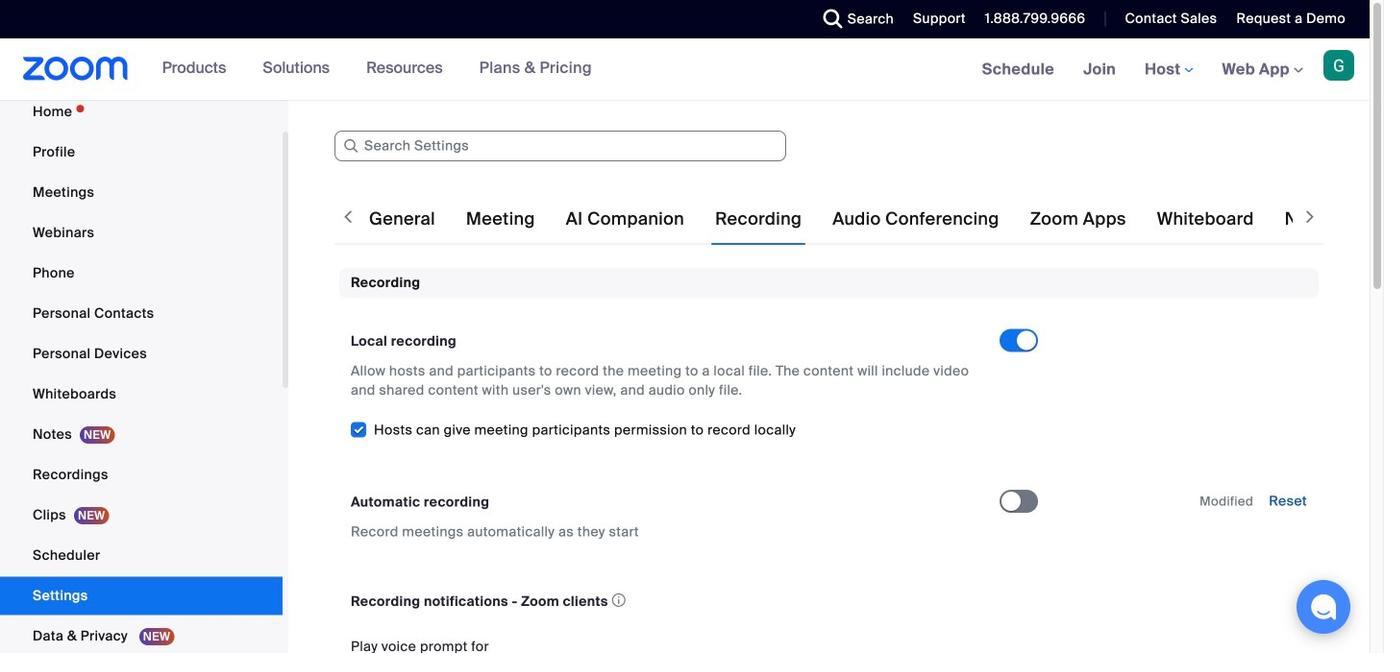 Task type: locate. For each thing, give the bounding box(es) containing it.
product information navigation
[[148, 38, 606, 100]]

banner
[[0, 38, 1370, 101]]

personal menu menu
[[0, 93, 283, 654]]

application inside the recording element
[[351, 588, 982, 615]]

application
[[351, 588, 982, 615]]

scroll left image
[[338, 208, 358, 227]]

zoom logo image
[[23, 57, 128, 81]]

profile picture image
[[1324, 50, 1354, 81]]

info outline image
[[612, 588, 626, 613]]

scroll right image
[[1301, 208, 1320, 227]]

recording element
[[339, 268, 1319, 654]]

meetings navigation
[[968, 38, 1370, 101]]

tabs of my account settings page tab list
[[365, 192, 1384, 246]]



Task type: describe. For each thing, give the bounding box(es) containing it.
Search Settings text field
[[335, 131, 786, 161]]

open chat image
[[1310, 594, 1337, 621]]



Task type: vqa. For each thing, say whether or not it's contained in the screenshot.
Personal Menu Menu
yes



